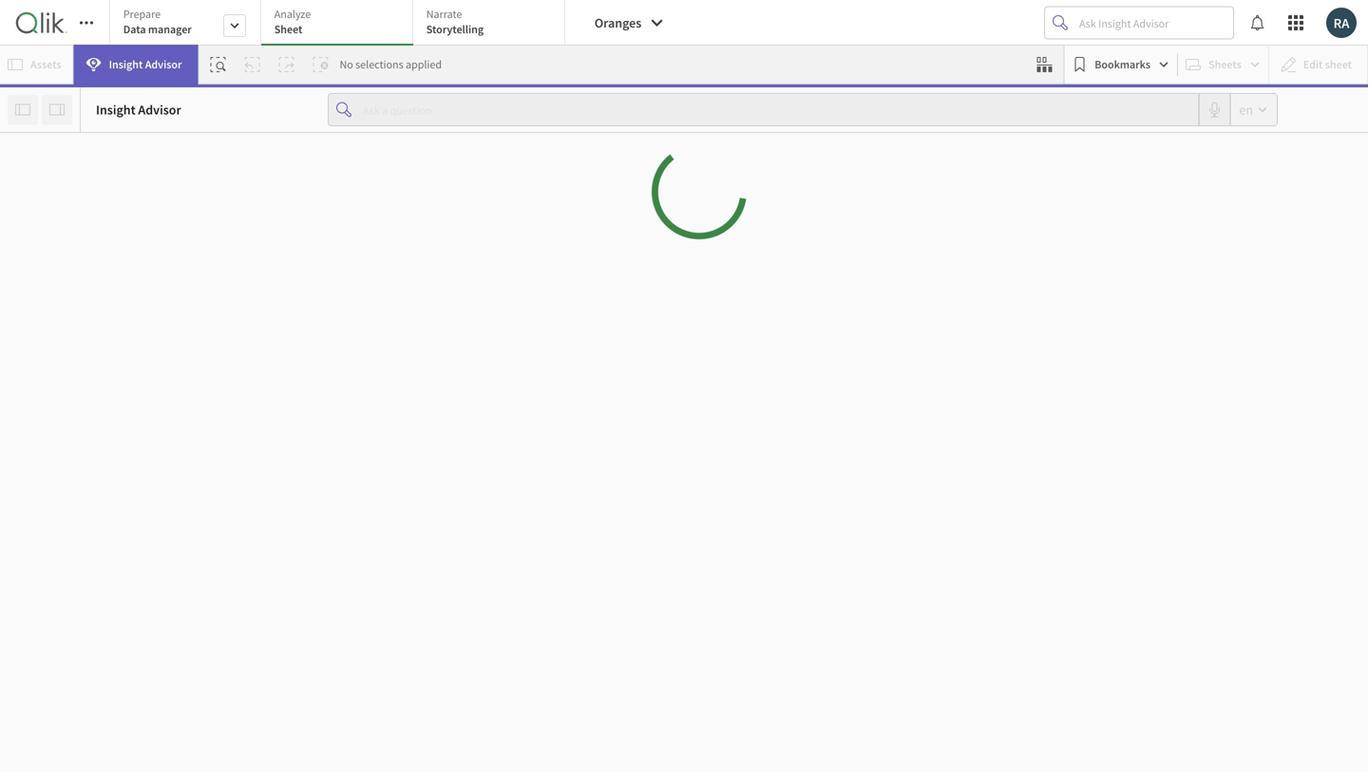 Task type: locate. For each thing, give the bounding box(es) containing it.
0 vertical spatial advisor
[[145, 57, 182, 72]]

bookmarks button
[[1069, 49, 1174, 80]]

tab list containing prepare
[[109, 0, 572, 48]]

ra button
[[1327, 8, 1357, 38]]

insight down data
[[109, 57, 143, 72]]

0 vertical spatial insight advisor
[[109, 57, 182, 72]]

ra
[[1334, 14, 1350, 32]]

manager
[[148, 22, 192, 37]]

insight down insight advisor dropdown button
[[96, 101, 136, 118]]

insight
[[109, 57, 143, 72], [96, 101, 136, 118]]

insight advisor down insight advisor dropdown button
[[96, 101, 181, 118]]

analyze sheet
[[274, 7, 311, 37]]

insight advisor down data
[[109, 57, 182, 72]]

insight advisor
[[109, 57, 182, 72], [96, 101, 181, 118]]

applied
[[406, 57, 442, 72]]

advisor down insight advisor dropdown button
[[138, 101, 181, 118]]

advisor
[[145, 57, 182, 72], [138, 101, 181, 118]]

tab list
[[109, 0, 572, 48]]

selections
[[356, 57, 404, 72]]

progress bar
[[636, 129, 763, 255]]

ra application
[[0, 0, 1369, 773]]

oranges
[[595, 14, 642, 31]]

advisor down manager
[[145, 57, 182, 72]]

0 vertical spatial insight
[[109, 57, 143, 72]]

insight advisor inside dropdown button
[[109, 57, 182, 72]]

Ask a question text field
[[359, 95, 1199, 125]]

analyze
[[274, 7, 311, 21]]

bookmarks
[[1095, 57, 1151, 72]]

advisor inside dropdown button
[[145, 57, 182, 72]]



Task type: describe. For each thing, give the bounding box(es) containing it.
prepare data manager
[[123, 7, 192, 37]]

insight inside dropdown button
[[109, 57, 143, 72]]

sheet
[[274, 22, 303, 37]]

data
[[123, 22, 146, 37]]

tab list inside ra application
[[109, 0, 572, 48]]

prepare
[[123, 7, 161, 21]]

selections tool image
[[1037, 57, 1052, 72]]

Ask Insight Advisor text field
[[1076, 8, 1234, 38]]

narrate storytelling
[[426, 7, 484, 37]]

1 vertical spatial advisor
[[138, 101, 181, 118]]

no selections applied
[[340, 57, 442, 72]]

1 vertical spatial insight advisor
[[96, 101, 181, 118]]

insight advisor button
[[74, 45, 198, 85]]

progress bar inside ra application
[[636, 129, 763, 255]]

1 vertical spatial insight
[[96, 101, 136, 118]]

narrate
[[426, 7, 462, 21]]

smart search image
[[210, 57, 226, 72]]

no
[[340, 57, 353, 72]]

storytelling
[[426, 22, 484, 37]]

oranges button
[[580, 8, 676, 38]]



Task type: vqa. For each thing, say whether or not it's contained in the screenshot.
ANALYZE SHEET
yes



